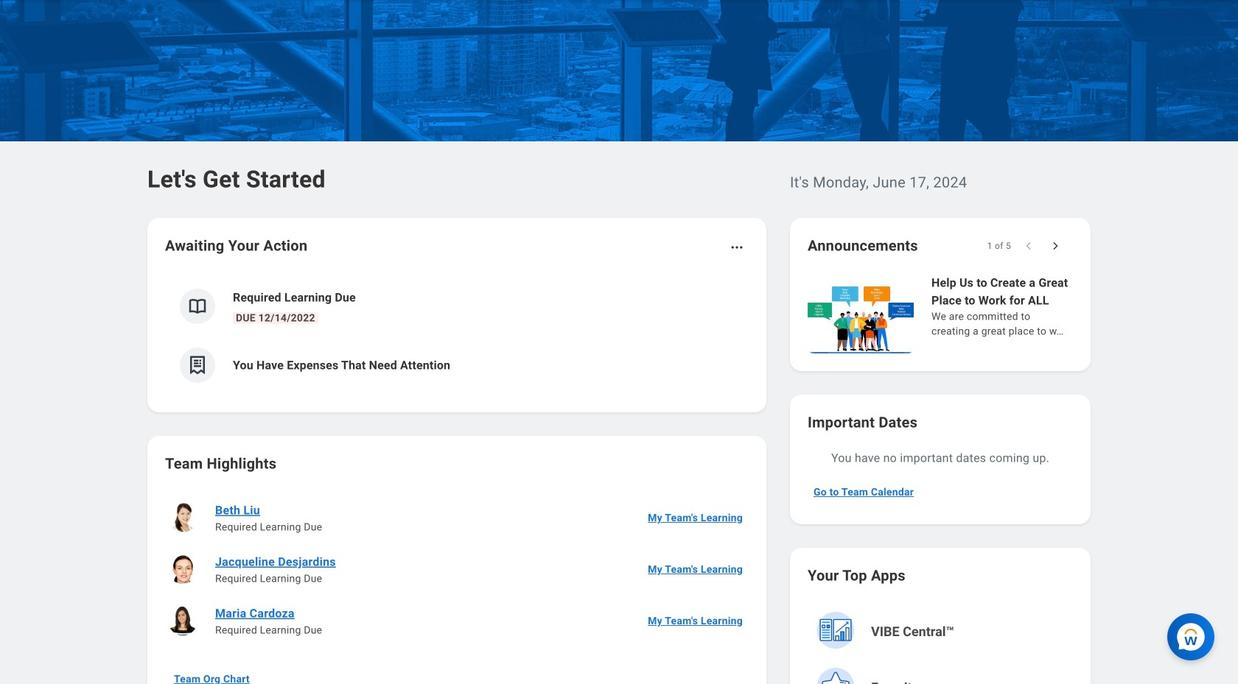 Task type: describe. For each thing, give the bounding box(es) containing it.
2 list from the top
[[165, 492, 749, 647]]

chevron right small image
[[1048, 239, 1063, 254]]

dashboard expenses image
[[186, 355, 209, 377]]



Task type: locate. For each thing, give the bounding box(es) containing it.
1 vertical spatial list
[[165, 492, 749, 647]]

status
[[987, 240, 1011, 252]]

list
[[165, 277, 749, 395], [165, 492, 749, 647]]

0 vertical spatial list
[[165, 277, 749, 395]]

chevron left small image
[[1022, 239, 1036, 254]]

main content
[[0, 0, 1238, 685]]

1 list from the top
[[165, 277, 749, 395]]

book open image
[[186, 296, 209, 318]]



Task type: vqa. For each thing, say whether or not it's contained in the screenshot.
list
yes



